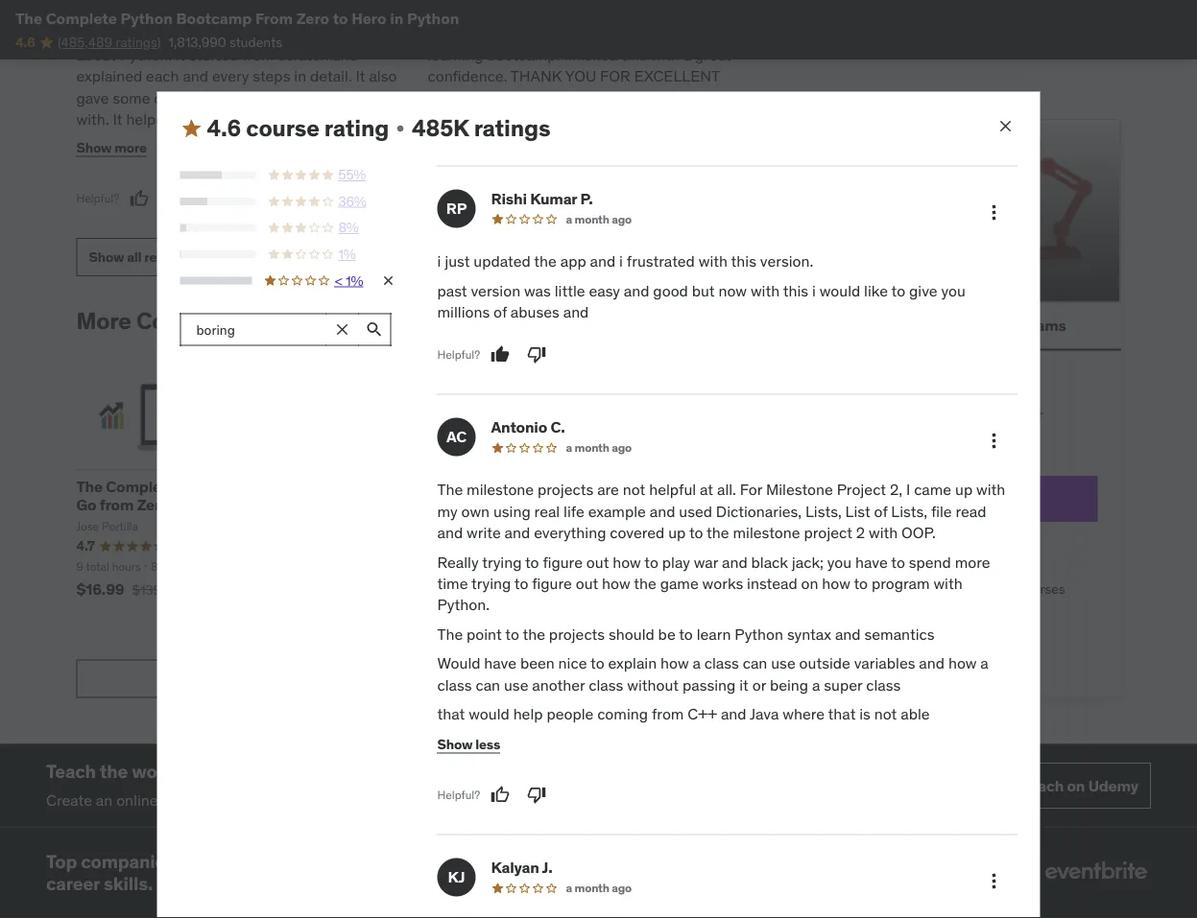 Task type: locate. For each thing, give the bounding box(es) containing it.
teach the world online create an online video course, reach students across the globe, and earn money
[[46, 761, 593, 811]]

in-
[[950, 581, 966, 598], [458, 851, 481, 874]]

on down jack;
[[801, 574, 818, 594]]

show inside button
[[437, 736, 473, 753]]

1% down 8% at the left top
[[338, 246, 356, 263]]

2 hours from the left
[[570, 560, 599, 574]]

should
[[609, 625, 655, 644]]

complete inside the complete sql bootcamp: go from zero to hero jose portilla
[[106, 478, 176, 497]]

2 horizontal spatial i
[[812, 281, 816, 300]]

bootcamp: inside the complete sql bootcamp: go from zero to hero jose portilla
[[212, 478, 290, 497]]

a down outside
[[812, 675, 820, 695]]

courses inside subscribe to this course and 25,000+ top‑rated udemy courses for your organization.
[[924, 424, 971, 442]]

0 horizontal spatial for
[[360, 478, 380, 497]]

video
[[162, 792, 199, 811]]

1 vertical spatial show
[[89, 249, 124, 266]]

1 horizontal spatial courses
[[1018, 581, 1066, 598]]

2 this from the left
[[593, 24, 621, 43]]

bootcamp up '1,813,990 students'
[[176, 8, 252, 28]]

0 horizontal spatial zero
[[137, 496, 169, 516]]

is inside the milestone projects are not helpful at all. for milestone project 2, i came up with my own using real life example and used dictionaries, lists, list of lists, file read and write and everything covered up to the milestone project 2 with oop. really trying to figure out how to play war and black jack; you have to spend more time trying to figure out how the game works instead on how to program with python. the point to the projects should be to learn python syntax and semantics would have been nice to explain how a class can use outside variables and how a class can use another class without passing it or being a super class that would help people coming from  c++ and java where that is not able
[[860, 705, 871, 724]]

1 vertical spatial 1%
[[346, 272, 363, 289]]

1 horizontal spatial or
[[937, 547, 949, 564]]

python up ratings)
[[120, 8, 173, 28]]

9 total hours for $10.99
[[535, 560, 599, 574]]

python left data
[[305, 478, 357, 497]]

ago for kalyan j.
[[612, 881, 632, 896]]

helpful up used
[[649, 480, 696, 500]]

little
[[555, 281, 585, 300]]

hours up $10.99 $94.99 at the bottom
[[570, 560, 599, 574]]

zero up scratch
[[296, 8, 329, 28]]

0 vertical spatial on
[[801, 574, 818, 594]]

9
[[76, 560, 83, 574], [535, 560, 542, 574]]

1 horizontal spatial lists,
[[891, 502, 928, 521]]

0 horizontal spatial lectures
[[167, 560, 209, 574]]

skill
[[173, 131, 199, 151]]

file
[[931, 502, 952, 521]]

1 horizontal spatial 9
[[535, 560, 542, 574]]

1 horizontal spatial 25,000+
[[991, 406, 1044, 423]]

0 horizontal spatial 4.7
[[76, 538, 95, 555]]

milestone up the "using"
[[467, 480, 534, 500]]

bootcamp up write
[[435, 496, 509, 516]]

life
[[564, 502, 585, 521]]

1 vertical spatial milestone
[[733, 523, 800, 543]]

0 vertical spatial i
[[428, 24, 432, 43]]

1 vertical spatial 4.6
[[207, 114, 241, 143]]

projects up 4.6 course rating
[[275, 88, 331, 108]]

netapp image
[[907, 853, 1018, 895]]

3 a month ago from the top
[[566, 881, 632, 896]]

course
[[108, 24, 155, 43], [246, 114, 319, 143], [979, 268, 1027, 287], [922, 406, 962, 423]]

companies
[[81, 851, 175, 874]]

0 horizontal spatial teach
[[46, 761, 96, 784]]

3 lectures from the left
[[626, 560, 667, 574]]

2 vertical spatial show
[[437, 736, 473, 753]]

1 lists, from the left
[[806, 502, 842, 521]]

1 total from the left
[[86, 560, 109, 574]]

0 horizontal spatial use
[[504, 675, 529, 695]]

0 horizontal spatial me
[[177, 110, 198, 130]]

for inside python for data science and machine learning bootcamp
[[360, 478, 380, 497]]

course inside this course was really helpful to me in knowing about python. it started from scratch and explained each and every steps in detail. it also gave some of the interesting projects to work with. it helped me to gain some reasonable programming skill in python as a beginner.
[[108, 24, 155, 43]]

0 horizontal spatial i
[[428, 24, 432, 43]]

doctor.
[[542, 24, 590, 43]]

version.
[[760, 252, 814, 271]]

portilla
[[313, 307, 391, 335], [102, 520, 138, 535], [560, 520, 596, 535]]

courses
[[136, 307, 225, 335]]

dialog
[[157, 92, 1040, 919]]

of inside the milestone projects are not helpful at all. for milestone project 2, i came up with my own using real life example and used dictionaries, lists, list of lists, file read and write and everything covered up to the milestone project 2 with oop. really trying to figure out how to play war and black jack; you have to spend more time trying to figure out how the game works instead on how to program with python. the point to the projects should be to learn python syntax and semantics would have been nice to explain how a class can use outside variables and how a class can use another class without passing it or being a super class that would help people coming from  c++ and java where that is not able
[[874, 502, 888, 521]]

came
[[914, 480, 952, 500]]

9 for $10.99
[[535, 560, 542, 574]]

9 total hours up $10.99
[[535, 560, 599, 574]]

try
[[886, 490, 908, 509]]

and down learning engagement tools
[[919, 654, 945, 674]]

teams
[[1020, 316, 1067, 336]]

from inside the complete sql bootcamp: go from zero to hero jose portilla
[[100, 496, 134, 516]]

2 horizontal spatial jose
[[535, 520, 557, 535]]

0 horizontal spatial is
[[625, 24, 636, 43]]

science
[[420, 478, 477, 497]]

class down the would at bottom left
[[437, 675, 472, 695]]

sso
[[848, 649, 875, 666]]

with right now
[[751, 281, 780, 300]]

4.7 down go
[[76, 538, 95, 555]]

it
[[176, 45, 185, 65], [356, 67, 365, 86], [113, 110, 122, 130]]

1% right <
[[346, 272, 363, 289]]

python inside this course was really helpful to me in knowing about python. it started from scratch and explained each and every steps in detail. it also gave some of the interesting projects to work with. it helped me to gain some reasonable programming skill in python as a beginner.
[[219, 131, 268, 151]]

ago for rishi kumar p.
[[612, 212, 632, 227]]

2 horizontal spatial it
[[356, 67, 365, 86]]

show left all
[[89, 249, 124, 266]]

or right it
[[752, 675, 766, 695]]

beginner.
[[303, 131, 367, 151]]

eventbrite image
[[1041, 853, 1151, 895]]

you down project
[[827, 552, 852, 572]]

0 horizontal spatial xsmall image
[[381, 273, 396, 289]]

the inside this course was really helpful to me in knowing about python. it started from scratch and explained each and every steps in detail. it also gave some of the interesting projects to work with. it helped me to gain some reasonable programming skill in python as a beginner.
[[171, 88, 193, 108]]

are
[[597, 480, 619, 500]]

< 1%
[[335, 272, 363, 289]]

python for data science and machine learning bootcamp link
[[305, 478, 509, 516]]

83 lectures
[[151, 560, 209, 574]]

0 horizontal spatial milestone
[[467, 480, 534, 500]]

1 vertical spatial month
[[575, 440, 609, 455]]

1 a month ago from the top
[[566, 212, 632, 227]]

learning up the (137,092)
[[369, 496, 432, 516]]

teach inside teach the world online create an online video course, reach students across the globe, and earn money
[[46, 761, 96, 784]]

the left app
[[534, 252, 557, 271]]

for down 2
[[848, 547, 868, 564]]

1 9 total hours from the left
[[76, 560, 141, 574]]

to left used
[[659, 496, 674, 516]]

time
[[437, 574, 468, 594]]

this
[[76, 24, 105, 43], [593, 24, 621, 43]]

how down be
[[661, 654, 689, 674]]

jose down go
[[76, 520, 99, 535]]

people
[[547, 705, 594, 724]]

teach for the
[[46, 761, 96, 784]]

0 vertical spatial from
[[242, 45, 274, 65]]

teach for on
[[1022, 777, 1064, 797]]

1 horizontal spatial my
[[640, 24, 660, 43]]

a month ago for antonio c.
[[566, 440, 632, 455]]

rishi kumar p.
[[491, 189, 593, 208]]

i inside the milestone projects are not helpful at all. for milestone project 2, i came up with my own using real life example and used dictionaries, lists, list of lists, file read and write and everything covered up to the milestone project 2 with oop. really trying to figure out how to play war and black jack; you have to spend more time trying to figure out how the game works instead on how to program with python. the point to the projects should be to learn python syntax and semantics would have been nice to explain how a class can use outside variables and how a class can use another class without passing it or being a super class that would help people coming from  c++ and java where that is not able
[[906, 480, 910, 500]]

1 horizontal spatial total
[[544, 560, 568, 574]]

0 horizontal spatial on
[[801, 574, 818, 594]]

another
[[532, 675, 585, 695]]

$94.99
[[590, 582, 634, 599]]

can down the would at bottom left
[[476, 675, 500, 695]]

from right go
[[100, 496, 134, 516]]

with up excellent
[[651, 45, 680, 65]]

have down 2
[[856, 552, 888, 572]]

skills.
[[104, 873, 153, 896]]

$10.99
[[535, 581, 583, 600]]

0 horizontal spatial python.
[[120, 45, 172, 65]]

learning up sso
[[848, 615, 901, 632]]

learning engagement tools
[[848, 615, 1014, 632]]

more left users
[[953, 547, 983, 564]]

complete for python
[[46, 8, 117, 28]]

the inside the complete sql bootcamp: go from zero to hero jose portilla
[[76, 478, 103, 497]]

some up as
[[253, 110, 290, 130]]

0 horizontal spatial bootcamp
[[176, 8, 252, 28]]

helpful? left mark review by sivasubramanian as helpful icon at the top of page
[[76, 191, 119, 206]]

1 month from the top
[[575, 212, 609, 227]]

0 vertical spatial not
[[623, 480, 646, 500]]

2 that from the left
[[828, 705, 856, 724]]

1 vertical spatial zero
[[137, 496, 169, 516]]

to right point
[[505, 625, 519, 644]]

for left data
[[360, 478, 380, 497]]

on
[[801, 574, 818, 594], [1067, 777, 1085, 797]]

0 horizontal spatial from
[[100, 496, 134, 516]]

additional actions for review by antonio c. image
[[983, 430, 1006, 453]]

4.6 left (485,489
[[15, 34, 35, 51]]

0 vertical spatial xsmall image
[[381, 273, 396, 289]]

python down gain
[[219, 131, 268, 151]]

1 horizontal spatial zero
[[296, 8, 329, 28]]

1 horizontal spatial for
[[974, 424, 991, 442]]

globe,
[[437, 792, 479, 811]]

me up scratch
[[297, 24, 319, 43]]

0 vertical spatial demand
[[966, 581, 1015, 598]]

was inside this course was really helpful to me in knowing about python. it started from scratch and explained each and every steps in detail. it also gave some of the interesting projects to work with. it helped me to gain some reasonable programming skill in python as a beginner.
[[158, 24, 185, 43]]

have
[[856, 552, 888, 572], [484, 654, 517, 674]]

from inside the milestone projects are not helpful at all. for milestone project 2, i came up with my own using real life example and used dictionaries, lists, list of lists, file read and write and everything covered up to the milestone project 2 with oop. really trying to figure out how to play war and black jack; you have to spend more time trying to figure out how the game works instead on how to program with python. the point to the projects should be to learn python syntax and semantics would have been nice to explain how a class can use outside variables and how a class can use another class without passing it or being a super class that would help people coming from  c++ and java where that is not able
[[652, 705, 684, 724]]

mark review by aditya s. as unhelpful image
[[518, 131, 537, 151]]

use
[[677, 496, 703, 516], [771, 654, 796, 674], [504, 675, 529, 695]]

1 horizontal spatial lectures
[[407, 560, 449, 574]]

1 hours from the left
[[112, 560, 141, 574]]

interesting
[[197, 88, 271, 108]]

1 vertical spatial from
[[100, 496, 134, 516]]

would
[[820, 281, 861, 300], [469, 705, 510, 724]]

to inside i just updated the app and i frustrated with this version. past version was little easy and good but now with this i would like to give you millions of abuses and
[[892, 281, 906, 300]]

frustrated
[[627, 252, 695, 271]]

0 horizontal spatial lists,
[[806, 502, 842, 521]]

mark review by antonio c. as helpful image
[[491, 786, 510, 805]]

portilla down < 1%
[[313, 307, 391, 335]]

python inside i am a medico, a doctor. this is my first python learning bootcamp. finished this with a great confidence. thank you for excellent teaching.
[[695, 24, 743, 43]]

coming
[[597, 705, 648, 724]]

python inside the openai python api bootcamp: learn to use ai, gpt, and more!
[[591, 478, 642, 497]]

how down jack;
[[822, 574, 851, 594]]

and inside the openai python api bootcamp: learn to use ai, gpt, and more!
[[571, 514, 598, 534]]

real
[[534, 502, 560, 521]]

1 vertical spatial is
[[860, 705, 871, 724]]

portilla right real
[[560, 520, 596, 535]]

and inside subscribe to this course and 25,000+ top‑rated udemy courses for your organization.
[[965, 406, 988, 423]]

to up 83 lectures
[[173, 496, 187, 516]]

it up each
[[176, 45, 185, 65]]

variables
[[854, 654, 915, 674]]

3 month from the top
[[575, 881, 609, 896]]

1 9 from the left
[[76, 560, 83, 574]]

2 month from the top
[[575, 440, 609, 455]]

course down udemy business image
[[922, 406, 962, 423]]

0 horizontal spatial jose
[[76, 520, 99, 535]]

0 horizontal spatial can
[[476, 675, 500, 695]]

helpful? for mark review by sivasubramanian as helpful icon at the top of page
[[76, 191, 119, 206]]

lectures for $16.99
[[167, 560, 209, 574]]

2 total from the left
[[544, 560, 568, 574]]

you inside i just updated the app and i frustrated with this version. past version was little easy and good but now with this i would like to give you millions of abuses and
[[941, 281, 966, 300]]

lectures right 83
[[167, 560, 209, 574]]

1 vertical spatial use
[[771, 654, 796, 674]]

covered
[[610, 523, 665, 543]]

0 horizontal spatial portilla
[[102, 520, 138, 535]]

9 total hours
[[76, 560, 141, 574], [535, 560, 599, 574]]

milestone
[[467, 480, 534, 500], [733, 523, 800, 543]]

1 vertical spatial helpful
[[649, 480, 696, 500]]

show all reviews button
[[76, 238, 205, 277]]

4.6 for 4.6 course rating
[[207, 114, 241, 143]]

first
[[664, 24, 691, 43]]

the left globe,
[[411, 792, 433, 811]]

1 horizontal spatial hours
[[570, 560, 599, 574]]

1 this from the left
[[76, 24, 105, 43]]

bootcamp: for hero
[[212, 478, 290, 497]]

2 a month ago from the top
[[566, 440, 632, 455]]

2 ago from the top
[[612, 440, 632, 455]]

hero up also
[[352, 8, 387, 28]]

that down super
[[828, 705, 856, 724]]

lms
[[904, 649, 931, 666]]

teach
[[46, 761, 96, 784], [1022, 777, 1064, 797]]

from
[[255, 8, 293, 28]]

is down super
[[860, 705, 871, 724]]

i
[[437, 252, 441, 271], [619, 252, 623, 271], [812, 281, 816, 300]]

25,000+ up your
[[991, 406, 1044, 423]]

instead
[[747, 574, 798, 594]]

1 horizontal spatial me
[[297, 24, 319, 43]]

was left really
[[158, 24, 185, 43]]

rishi
[[491, 189, 527, 208]]

list
[[845, 502, 871, 521]]

i right 2,
[[906, 480, 910, 500]]

courses down users
[[1018, 581, 1066, 598]]

1 horizontal spatial python.
[[437, 595, 490, 615]]

total up "$16.99"
[[86, 560, 109, 574]]

bootcamp: inside the openai python api bootcamp: learn to use ai, gpt, and more!
[[535, 496, 613, 516]]

and inside teach the world online create an online video course, reach students across the globe, and earn money
[[483, 792, 509, 811]]

1 horizontal spatial bootcamp
[[435, 496, 509, 516]]

ago
[[612, 212, 632, 227], [612, 440, 632, 455], [612, 881, 632, 896]]

preview
[[888, 268, 945, 287]]

xsmall image down project
[[818, 546, 833, 565]]

1 vertical spatial python.
[[437, 595, 490, 615]]

9 up $10.99
[[535, 560, 542, 574]]

passing
[[683, 675, 736, 695]]

1 vertical spatial complete
[[106, 478, 176, 497]]

1 vertical spatial my
[[437, 502, 458, 521]]

1 vertical spatial have
[[484, 654, 517, 674]]

0 vertical spatial udemy
[[878, 424, 920, 442]]

jose portilla
[[535, 520, 596, 535]]

1 vertical spatial on
[[1067, 777, 1085, 797]]

xsmall image right < 1%
[[381, 273, 396, 289]]

python up example
[[591, 478, 642, 497]]

2 9 total hours from the left
[[535, 560, 599, 574]]

data
[[383, 478, 417, 497]]

hero inside the complete sql bootcamp: go from zero to hero jose portilla
[[191, 496, 225, 516]]

it left also
[[356, 67, 365, 86]]

3 ago from the top
[[612, 881, 632, 896]]

is up for
[[625, 24, 636, 43]]

0 vertical spatial helpful
[[229, 24, 276, 43]]

1 horizontal spatial it
[[176, 45, 185, 65]]

go
[[76, 496, 96, 516]]

students right reach
[[298, 792, 359, 811]]

1 horizontal spatial use
[[677, 496, 703, 516]]

mark review by sivasubramanian as unhelpful image
[[166, 189, 185, 209]]

helpful? for mark review by aditya s. as helpful image
[[428, 133, 471, 148]]

more inside the milestone projects are not helpful at all. for milestone project 2, i came up with my own using real life example and used dictionaries, lists, list of lists, file read and write and everything covered up to the milestone project 2 with oop. really trying to figure out how to play war and black jack; you have to spend more time trying to figure out how the game works instead on how to program with python. the point to the projects should be to learn python syntax and semantics would have been nice to explain how a class can use outside variables and how a class can use another class without passing it or being a super class that would help people coming from  c++ and java where that is not able
[[955, 552, 990, 572]]

would up less
[[469, 705, 510, 724]]

and down started
[[183, 67, 208, 86]]

a month ago up 'are'
[[566, 440, 632, 455]]

xsmall image
[[381, 273, 396, 289], [818, 649, 833, 667]]

nice
[[558, 654, 587, 674]]

this inside subscribe to this course and 25,000+ top‑rated udemy courses for your organization.
[[896, 406, 918, 423]]

0 vertical spatial complete
[[46, 8, 117, 28]]

2068 reviews element
[[628, 539, 665, 555]]

1 vertical spatial in-
[[458, 851, 481, 874]]

1 lectures from the left
[[167, 560, 209, 574]]

1%
[[338, 246, 356, 263], [346, 272, 363, 289]]

top
[[46, 851, 77, 874]]

0 horizontal spatial my
[[437, 502, 458, 521]]

xsmall image for learning
[[818, 614, 833, 633]]

&
[[938, 581, 946, 598]]

zero left the sql
[[137, 496, 169, 516]]

0 horizontal spatial hours
[[112, 560, 141, 574]]

across
[[362, 792, 407, 811]]

class
[[705, 654, 739, 674], [437, 675, 472, 695], [589, 675, 623, 695], [866, 675, 901, 695]]

the down each
[[171, 88, 193, 108]]

more up 25,000+ fresh & in-demand courses
[[955, 552, 990, 572]]

1 vertical spatial xsmall image
[[818, 649, 833, 667]]

1 vertical spatial ago
[[612, 440, 632, 455]]

of inside this course was really helpful to me in knowing about python. it started from scratch and explained each and every steps in detail. it also gave some of the interesting projects to work with. it helped me to gain some reasonable programming skill in python as a beginner.
[[154, 88, 167, 108]]

1 horizontal spatial was
[[524, 281, 551, 300]]

show for more courses by
[[89, 249, 124, 266]]

zero inside the complete sql bootcamp: go from zero to hero jose portilla
[[137, 496, 169, 516]]

1 horizontal spatial helpful
[[649, 480, 696, 500]]

create
[[46, 792, 92, 811]]

from inside this course was really helpful to me in knowing about python. it started from scratch and explained each and every steps in detail. it also gave some of the interesting projects to work with. it helped me to gain some reasonable programming skill in python as a beginner.
[[242, 45, 274, 65]]

outside
[[799, 654, 851, 674]]

course up teams
[[979, 268, 1027, 287]]

1 vertical spatial or
[[752, 675, 766, 695]]

millions
[[437, 302, 490, 322]]

xsmall image
[[393, 121, 408, 136], [818, 546, 833, 565], [818, 580, 833, 599], [818, 614, 833, 633]]

0 vertical spatial you
[[941, 281, 966, 300]]

to up program
[[891, 552, 905, 572]]

in- inside "to build in-demand career skills."
[[458, 851, 481, 874]]

bootcamp: right the sql
[[212, 478, 290, 497]]

hours for $16.99
[[112, 560, 141, 574]]

and inside python for data science and machine learning bootcamp
[[480, 478, 507, 497]]

show inside button
[[76, 139, 112, 156]]

1 vertical spatial students
[[298, 792, 359, 811]]

1 horizontal spatial on
[[1067, 777, 1085, 797]]

course up the 55% button at the top of the page
[[246, 114, 319, 143]]

helpful? left mark review by antonio c. as helpful icon
[[437, 788, 480, 803]]

(485,489
[[58, 34, 112, 51]]

xsmall image up outside
[[818, 614, 833, 633]]

to right like
[[892, 281, 906, 300]]

0 horizontal spatial was
[[158, 24, 185, 43]]

2 9 from the left
[[535, 560, 542, 574]]

udemy
[[878, 424, 920, 442], [911, 490, 961, 509], [1088, 777, 1139, 797]]

this right give
[[949, 268, 976, 287]]

0 horizontal spatial that
[[437, 705, 465, 724]]

zero
[[296, 8, 329, 28], [137, 496, 169, 516]]

to left program
[[854, 574, 868, 594]]

demand up "tools"
[[966, 581, 1015, 598]]

month for antonio c.
[[575, 440, 609, 455]]

bootcamp: for gpt,
[[535, 496, 613, 516]]

0 vertical spatial out
[[586, 552, 609, 572]]

hours for $10.99
[[570, 560, 599, 574]]

and down the "using"
[[505, 523, 530, 543]]

write
[[467, 523, 501, 543]]

example
[[588, 502, 646, 521]]

1 ago from the top
[[612, 212, 632, 227]]

0 vertical spatial ago
[[612, 212, 632, 227]]

0 horizontal spatial students
[[230, 34, 282, 51]]

the complete python bootcamp from zero to hero in python
[[15, 8, 459, 28]]

the
[[171, 88, 193, 108], [534, 252, 557, 271], [707, 523, 729, 543], [634, 574, 657, 594], [523, 625, 545, 644], [100, 761, 128, 784], [411, 792, 433, 811]]

< 1% button
[[180, 272, 396, 290]]

1 vertical spatial some
[[253, 110, 290, 130]]

to inside the openai python api bootcamp: learn to use ai, gpt, and more!
[[659, 496, 674, 516]]

1 horizontal spatial up
[[955, 480, 973, 500]]

antonio c.
[[491, 417, 565, 437]]

would inside i just updated the app and i frustrated with this version. past version was little easy and good but now with this i would like to give you millions of abuses and
[[820, 281, 861, 300]]

and up additional actions for review by antonio c. icon
[[965, 406, 988, 423]]

0 horizontal spatial total
[[86, 560, 109, 574]]

jack;
[[792, 552, 824, 572]]

or inside the milestone projects are not helpful at all. for milestone project 2, i came up with my own using real life example and used dictionaries, lists, list of lists, file read and write and everything covered up to the milestone project 2 with oop. really trying to figure out how to play war and black jack; you have to spend more time trying to figure out how the game works instead on how to program with python. the point to the projects should be to learn python syntax and semantics would have been nice to explain how a class can use outside variables and how a class can use another class without passing it or being a super class that would help people coming from  c++ and java where that is not able
[[752, 675, 766, 695]]

more down helped
[[114, 139, 147, 156]]

would left like
[[820, 281, 861, 300]]

subscribe to this course and 25,000+ top‑rated udemy courses for your organization.
[[818, 406, 1044, 461]]

that up show less
[[437, 705, 465, 724]]

1 horizontal spatial you
[[941, 281, 966, 300]]

9 total hours for $16.99
[[76, 560, 141, 574]]

show inside button
[[89, 249, 124, 266]]

course inside dialog
[[246, 114, 319, 143]]

1 4.7 from the left
[[76, 538, 95, 555]]

of inside i just updated the app and i frustrated with this version. past version was little easy and good but now with this i would like to give you millions of abuses and
[[494, 302, 507, 322]]

jose
[[260, 307, 308, 335], [76, 520, 99, 535], [535, 520, 557, 535]]



Task type: describe. For each thing, give the bounding box(es) containing it.
explain
[[608, 654, 657, 674]]

each
[[146, 67, 179, 86]]

class up "coming"
[[589, 675, 623, 695]]

helpful inside the milestone projects are not helpful at all. for milestone project 2, i came up with my own using real life example and used dictionaries, lists, list of lists, file read and write and everything covered up to the milestone project 2 with oop. really trying to figure out how to play war and black jack; you have to spend more time trying to figure out how the game works instead on how to program with python. the point to the projects should be to learn python syntax and semantics would have been nice to explain how a class can use outside variables and how a class can use another class without passing it or being a super class that would help people coming from  c++ and java where that is not able
[[649, 480, 696, 500]]

in up scratch
[[323, 24, 335, 43]]

all
[[459, 560, 472, 574]]

lectures for $10.99
[[626, 560, 667, 574]]

to inside the complete sql bootcamp: go from zero to hero jose portilla
[[173, 496, 187, 516]]

to inside subscribe to this course and 25,000+ top‑rated udemy courses for your organization.
[[881, 406, 893, 423]]

(2,068)
[[628, 540, 665, 554]]

python. inside the milestone projects are not helpful at all. for milestone project 2, i came up with my own using real life example and used dictionaries, lists, list of lists, file read and write and everything covered up to the milestone project 2 with oop. really trying to figure out how to play war and black jack; you have to spend more time trying to figure out how the game works instead on how to program with python. the point to the projects should be to learn python syntax and semantics would have been nice to explain how a class can use outside variables and how a class can use another class without passing it or being a super class that would help people coming from  c++ and java where that is not able
[[437, 595, 490, 615]]

the complete sql bootcamp: go from zero to hero jose portilla
[[76, 478, 290, 535]]

1 vertical spatial me
[[177, 110, 198, 130]]

1 horizontal spatial xsmall image
[[818, 649, 833, 667]]

abuse
[[416, 671, 454, 688]]

just
[[445, 252, 470, 271]]

undo mark review by rishi kumar p. as helpful image
[[491, 345, 510, 365]]

the for the complete python bootcamp from zero to hero in python
[[15, 8, 42, 28]]

with up 'but'
[[699, 252, 728, 271]]

1 vertical spatial 25,000+
[[848, 581, 901, 598]]

earn
[[512, 792, 543, 811]]

2 vertical spatial projects
[[549, 625, 605, 644]]

i inside i am a medico, a doctor. this is my first python learning bootcamp. finished this with a great confidence. thank you for excellent teaching.
[[428, 24, 432, 43]]

1 vertical spatial learning
[[848, 615, 901, 632]]

this inside button
[[949, 268, 976, 287]]

1 horizontal spatial i
[[619, 252, 623, 271]]

preview this course button
[[795, 120, 1121, 303]]

now
[[719, 281, 747, 300]]

war
[[694, 552, 718, 572]]

1 horizontal spatial jose
[[260, 307, 308, 335]]

1 horizontal spatial milestone
[[733, 523, 800, 543]]

of left 5
[[911, 547, 923, 564]]

total for $10.99
[[544, 560, 568, 574]]

0 vertical spatial or
[[937, 547, 949, 564]]

projects inside this course was really helpful to me in knowing about python. it started from scratch and explained each and every steps in detail. it also gave some of the interesting projects to work with. it helped me to gain some reasonable programming skill in python as a beginner.
[[275, 88, 331, 108]]

you inside the milestone projects are not helpful at all. for milestone project 2, i came up with my own using real life example and used dictionaries, lists, list of lists, file read and write and everything covered up to the milestone project 2 with oop. really trying to figure out how to play war and black jack; you have to spend more time trying to figure out how the game works instead on how to program with python. the point to the projects should be to learn python syntax and semantics would have been nice to explain how a class can use outside variables and how a class can use another class without passing it or being a super class that would help people coming from  c++ and java where that is not able
[[827, 552, 852, 572]]

36%
[[338, 193, 366, 210]]

0 horizontal spatial have
[[484, 654, 517, 674]]

0 vertical spatial 1%
[[338, 246, 356, 263]]

0 vertical spatial bootcamp
[[176, 8, 252, 28]]

java
[[750, 705, 779, 724]]

the right 58
[[634, 574, 657, 594]]

submit search image
[[365, 320, 384, 339]]

gpt,
[[535, 514, 568, 534]]

work
[[352, 88, 385, 108]]

j.
[[542, 858, 553, 878]]

a up passing
[[693, 654, 701, 674]]

1 vertical spatial for
[[848, 547, 868, 564]]

the up an
[[100, 761, 128, 784]]

2 vertical spatial use
[[504, 675, 529, 695]]

2 vertical spatial udemy
[[1088, 777, 1139, 797]]

demand inside "to build in-demand career skills."
[[481, 851, 551, 874]]

excellent
[[634, 67, 720, 86]]

abuses
[[511, 302, 560, 322]]

a up openai in the left of the page
[[566, 440, 572, 455]]

36% button
[[180, 192, 396, 211]]

teams
[[871, 547, 908, 564]]

and up 'really'
[[437, 523, 463, 543]]

0 horizontal spatial some
[[113, 88, 150, 108]]

1 vertical spatial out
[[576, 574, 598, 594]]

read
[[956, 502, 987, 521]]

version
[[471, 281, 521, 300]]

0 vertical spatial have
[[856, 552, 888, 572]]

would inside the milestone projects are not helpful at all. for milestone project 2, i came up with my own using real life example and used dictionaries, lists, list of lists, file read and write and everything covered up to the milestone project 2 with oop. really trying to figure out how to play war and black jack; you have to spend more time trying to figure out how the game works instead on how to program with python. the point to the projects should be to learn python syntax and semantics would have been nice to explain how a class can use outside variables and how a class can use another class without passing it or being a super class that would help people coming from  c++ and java where that is not able
[[469, 705, 510, 724]]

83
[[151, 560, 165, 574]]

xsmall image for 25,000+
[[818, 580, 833, 599]]

mark review by antonio c. as unhelpful image
[[527, 786, 546, 805]]

$16.99
[[76, 581, 124, 600]]

kalyan j.
[[491, 858, 553, 878]]

helpful inside this course was really helpful to me in knowing about python. it started from scratch and explained each and every steps in detail. it also gave some of the interesting projects to work with. it helped me to gain some reasonable programming skill in python as a beginner.
[[229, 24, 276, 43]]

all.
[[717, 480, 736, 500]]

in right medium 'icon'
[[203, 131, 215, 151]]

1 horizontal spatial portilla
[[313, 307, 391, 335]]

course inside subscribe to this course and 25,000+ top‑rated udemy courses for your organization.
[[922, 406, 962, 423]]

top‑rated
[[818, 424, 875, 442]]

this up now
[[731, 252, 757, 271]]

a right am
[[460, 24, 469, 43]]

teams tab list
[[795, 303, 1121, 351]]

0 horizontal spatial not
[[623, 480, 646, 500]]

1 horizontal spatial not
[[874, 705, 897, 724]]

to up reasonable
[[334, 88, 348, 108]]

bootcamp inside python for data science and machine learning bootcamp
[[435, 496, 509, 516]]

and right easy
[[624, 281, 650, 300]]

$139.99
[[132, 582, 181, 599]]

0 horizontal spatial up
[[668, 523, 686, 543]]

learn
[[616, 496, 656, 516]]

super
[[824, 675, 863, 695]]

helpful? for mark review by antonio c. as helpful icon
[[437, 788, 480, 803]]

was inside i just updated the app and i frustrated with this version. past version was little easy and good but now with this i would like to give you millions of abuses and
[[524, 281, 551, 300]]

knowing
[[339, 24, 396, 43]]

show more
[[76, 139, 147, 156]]

and up works
[[722, 552, 748, 572]]

1 that from the left
[[437, 705, 465, 724]]

xsmall image inside < 1% button
[[381, 273, 396, 289]]

report
[[371, 671, 414, 688]]

portilla inside the complete sql bootcamp: go from zero to hero jose portilla
[[102, 520, 138, 535]]

1 vertical spatial figure
[[532, 574, 572, 594]]

reasonable
[[294, 110, 369, 130]]

course inside button
[[979, 268, 1027, 287]]

0 vertical spatial trying
[[482, 552, 522, 572]]

ago for antonio c.
[[612, 440, 632, 455]]

python inside the milestone projects are not helpful at all. for milestone project 2, i came up with my own using real life example and used dictionaries, lists, list of lists, file read and write and everything covered up to the milestone project 2 with oop. really trying to figure out how to play war and black jack; you have to spend more time trying to figure out how the game works instead on how to program with python. the point to the projects should be to learn python syntax and semantics would have been nice to explain how a class can use outside variables and how a class can use another class without passing it or being a super class that would help people coming from  c++ and java where that is not able
[[735, 625, 783, 644]]

2 vertical spatial it
[[113, 110, 122, 130]]

4.6 course rating
[[207, 114, 389, 143]]

with down spend at right
[[934, 574, 963, 594]]

2 4.7 from the left
[[535, 538, 553, 555]]

xsmall image for for
[[818, 546, 833, 565]]

the for the milestone projects are not helpful at all. for milestone project 2, i came up with my own using real life example and used dictionaries, lists, list of lists, file read and write and everything covered up to the milestone project 2 with oop. really trying to figure out how to play war and black jack; you have to spend more time trying to figure out how the game works instead on how to program with python. the point to the projects should be to learn python syntax and semantics would have been nice to explain how a class can use outside variables and how a class can use another class without passing it or being a super class that would help people coming from  c++ and java where that is not able
[[437, 480, 463, 500]]

485k
[[412, 114, 469, 143]]

1 vertical spatial projects
[[538, 480, 594, 500]]

try udemy business link
[[818, 477, 1098, 523]]

additional actions for review by rishi kumar p. image
[[983, 201, 1006, 224]]

2 horizontal spatial portilla
[[560, 520, 596, 535]]

with inside i am a medico, a doctor. this is my first python learning bootcamp. finished this with a great confidence. thank you for excellent teaching.
[[651, 45, 680, 65]]

the down ai,
[[707, 523, 729, 543]]

8%
[[338, 219, 359, 236]]

month for kalyan j.
[[575, 881, 609, 896]]

1 horizontal spatial some
[[253, 110, 290, 130]]

without
[[627, 675, 679, 695]]

my inside i am a medico, a doctor. this is my first python learning bootcamp. finished this with a great confidence. thank you for excellent teaching.
[[640, 24, 660, 43]]

gain
[[219, 110, 249, 130]]

python up learning
[[407, 8, 459, 28]]

and down little
[[563, 302, 589, 322]]

mark review by sivasubramanian as helpful image
[[130, 189, 149, 209]]

month for rishi kumar p.
[[575, 212, 609, 227]]

a month ago for rishi kumar p.
[[566, 212, 632, 227]]

game
[[660, 574, 699, 594]]

the up been
[[523, 625, 545, 644]]

report abuse button
[[76, 661, 748, 699]]

and up detail.
[[332, 45, 358, 65]]

learning inside python for data science and machine learning bootcamp
[[369, 496, 432, 516]]

jose portilla link
[[260, 307, 391, 335]]

2 lectures from the left
[[407, 560, 449, 574]]

0 vertical spatial it
[[176, 45, 185, 65]]

syntax
[[787, 625, 832, 644]]

to right be
[[679, 625, 693, 644]]

1 vertical spatial can
[[476, 675, 500, 695]]

for inside the milestone projects are not helpful at all. for milestone project 2, i came up with my own using real life example and used dictionaries, lists, list of lists, file read and write and everything covered up to the milestone project 2 with oop. really trying to figure out how to play war and black jack; you have to spend more time trying to figure out how the game works instead on how to program with python. the point to the projects should be to learn python syntax and semantics would have been nice to explain how a class can use outside variables and how a class can use another class without passing it or being a super class that would help people coming from  c++ and java where that is not able
[[740, 480, 762, 500]]

9 for $16.99
[[76, 560, 83, 574]]

teams button
[[966, 303, 1121, 349]]

really
[[189, 24, 226, 43]]

my inside the milestone projects are not helpful at all. for milestone project 2, i came up with my own using real life example and used dictionaries, lists, list of lists, file read and write and everything covered up to the milestone project 2 with oop. really trying to figure out how to play war and black jack; you have to spend more time trying to figure out how the game works instead on how to program with python. the point to the projects should be to learn python syntax and semantics would have been nice to explain how a class can use outside variables and how a class can use another class without passing it or being a super class that would help people coming from  c++ and java where that is not able
[[437, 502, 458, 521]]

project
[[837, 480, 886, 500]]

career
[[46, 873, 100, 896]]

udemy inside subscribe to this course and 25,000+ top‑rated udemy courses for your organization.
[[878, 424, 920, 442]]

4.6 for 4.6
[[15, 34, 35, 51]]

1 horizontal spatial online
[[184, 761, 237, 784]]

it
[[740, 675, 749, 695]]

25,000+ inside subscribe to this course and 25,000+ top‑rated udemy courses for your organization.
[[991, 406, 1044, 423]]

and left "java"
[[721, 705, 747, 724]]

python. inside this course was really helpful to me in knowing about python. it started from scratch and explained each and every steps in detail. it also gave some of the interesting projects to work with. it helped me to gain some reasonable programming skill in python as a beginner.
[[120, 45, 172, 65]]

python inside python for data science and machine learning bootcamp
[[305, 478, 357, 497]]

to right levels
[[515, 574, 529, 594]]

8% button
[[180, 219, 396, 237]]

for
[[600, 67, 630, 86]]

is inside i am a medico, a doctor. this is my first python learning bootcamp. finished this with a great confidence. thank you for excellent teaching.
[[625, 24, 636, 43]]

total for $16.99
[[86, 560, 109, 574]]

in down scratch
[[294, 67, 306, 86]]

udemy business image
[[818, 374, 953, 397]]

users
[[987, 547, 1019, 564]]

(485,489 ratings)
[[58, 34, 161, 51]]

a month ago for kalyan j.
[[566, 881, 632, 896]]

with up read
[[976, 480, 1006, 500]]

a up bootcamp.
[[530, 24, 538, 43]]

clear input image
[[333, 320, 352, 339]]

xsmall image left 485k
[[393, 121, 408, 136]]

show for i am a medico, a doctor. this is my first python learning bootcamp. finished this with a great confidence. thank you for excellent teaching.
[[76, 139, 112, 156]]

the inside i just updated the app and i frustrated with this version. past version was little easy and good but now with this i would like to give you millions of abuses and
[[534, 252, 557, 271]]

how down 2068 reviews "element"
[[602, 574, 631, 594]]

additional actions for review by kalyan j. image
[[983, 871, 1006, 894]]

nasdaq image
[[621, 853, 732, 895]]

0 vertical spatial up
[[955, 480, 973, 500]]

a down kumar
[[566, 212, 572, 227]]

to inside "to build in-demand career skills."
[[389, 851, 407, 874]]

0 vertical spatial figure
[[543, 552, 583, 572]]

137092 reviews element
[[400, 539, 447, 555]]

$10.99 $94.99
[[535, 581, 634, 600]]

fresh
[[904, 581, 935, 598]]

a down first
[[683, 45, 692, 65]]

report abuse
[[371, 671, 454, 688]]

where
[[783, 705, 825, 724]]

would
[[437, 654, 481, 674]]

a inside this course was really helpful to me in knowing about python. it started from scratch and explained each and every steps in detail. it also gave some of the interesting projects to work with. it helped me to gain some reasonable programming skill in python as a beginner.
[[291, 131, 299, 151]]

1 horizontal spatial demand
[[966, 581, 1015, 598]]

1 horizontal spatial can
[[743, 654, 768, 674]]

close modal image
[[996, 117, 1015, 136]]

less
[[475, 736, 500, 753]]

ratings
[[474, 114, 550, 143]]

mark review by rishi kumar p. as unhelpful image
[[527, 345, 546, 365]]

Search reviews text field
[[180, 313, 326, 346]]

this down "version."
[[783, 281, 809, 300]]

1,813,990 students
[[169, 34, 282, 51]]

helpful? for undo mark review by rishi kumar p. as helpful icon
[[437, 347, 480, 362]]

1 vertical spatial trying
[[471, 574, 511, 594]]

to up $10.99
[[525, 552, 539, 572]]

tools
[[984, 615, 1014, 632]]

and up easy
[[590, 252, 616, 271]]

try udemy business
[[886, 490, 1029, 509]]

updated
[[474, 252, 531, 271]]

to down used
[[689, 523, 703, 543]]

like
[[864, 281, 888, 300]]

1 horizontal spatial hero
[[352, 8, 387, 28]]

thank
[[511, 67, 562, 86]]

steps
[[253, 67, 290, 86]]

a down money
[[566, 881, 572, 896]]

complete for sql
[[106, 478, 176, 497]]

class up passing
[[705, 654, 739, 674]]

this inside this course was really helpful to me in knowing about python. it started from scratch and explained each and every steps in detail. it also gave some of the interesting projects to work with. it helped me to gain some reasonable programming skill in python as a beginner.
[[76, 24, 105, 43]]

to right nice
[[590, 654, 604, 674]]

more inside button
[[114, 139, 147, 156]]

you
[[565, 67, 596, 86]]

started
[[189, 45, 238, 65]]

2 horizontal spatial use
[[771, 654, 796, 674]]

on inside the milestone projects are not helpful at all. for milestone project 2, i came up with my own using real life example and used dictionaries, lists, list of lists, file read and write and everything covered up to the milestone project 2 with oop. really trying to figure out how to play war and black jack; you have to spend more time trying to figure out how the game works instead on how to program with python. the point to the projects should be to learn python syntax and semantics would have been nice to explain how a class can use outside variables and how a class can use another class without passing it or being a super class that would help people coming from  c++ and java where that is not able
[[801, 574, 818, 594]]

a down "tools"
[[981, 654, 989, 674]]

1 vertical spatial udemy
[[911, 490, 961, 509]]

to left gain
[[202, 110, 216, 130]]

class down variables
[[866, 675, 901, 695]]

how down covered
[[613, 552, 641, 572]]

jose inside the complete sql bootcamp: go from zero to hero jose portilla
[[76, 520, 99, 535]]

2 lists, from the left
[[891, 502, 928, 521]]

in left am
[[390, 8, 404, 28]]

with right 2
[[869, 523, 898, 543]]

as
[[272, 131, 287, 151]]

be
[[658, 625, 676, 644]]

5
[[926, 547, 934, 564]]

this inside i am a medico, a doctor. this is my first python learning bootcamp. finished this with a great confidence. thank you for excellent teaching.
[[593, 24, 621, 43]]

antonio
[[491, 417, 547, 437]]

and down api
[[650, 502, 675, 521]]

subscribe
[[818, 406, 878, 423]]

for inside subscribe to this course and 25,000+ top‑rated udemy courses for your organization.
[[974, 424, 991, 442]]

mark review by aditya s. as helpful image
[[481, 131, 500, 151]]

students inside teach the world online create an online video course, reach students across the globe, and earn money
[[298, 792, 359, 811]]

use inside the openai python api bootcamp: learn to use ai, gpt, and more!
[[677, 496, 703, 516]]

choose
[[178, 851, 240, 874]]

and down the semantics
[[878, 649, 901, 666]]

to up detail.
[[333, 8, 348, 28]]

to build in-demand career skills.
[[46, 851, 551, 896]]

and up sso
[[835, 625, 861, 644]]

dialog containing 4.6 course rating
[[157, 92, 1040, 919]]

good
[[653, 281, 688, 300]]

c.
[[551, 417, 565, 437]]

to up scratch
[[280, 24, 294, 43]]

course,
[[203, 792, 253, 811]]

0 horizontal spatial i
[[437, 252, 441, 271]]

to left "play"
[[645, 552, 659, 572]]

reviews
[[144, 249, 192, 266]]

an
[[96, 792, 113, 811]]

1 vertical spatial online
[[116, 792, 158, 811]]

the for the complete sql bootcamp: go from zero to hero jose portilla
[[76, 478, 103, 497]]

this inside i am a medico, a doctor. this is my first python learning bootcamp. finished this with a great confidence. thank you for excellent teaching.
[[622, 45, 647, 65]]

how down engagement
[[949, 654, 977, 674]]

0 vertical spatial in-
[[950, 581, 966, 598]]

medium image
[[180, 117, 203, 140]]



Task type: vqa. For each thing, say whether or not it's contained in the screenshot.
Scratch
yes



